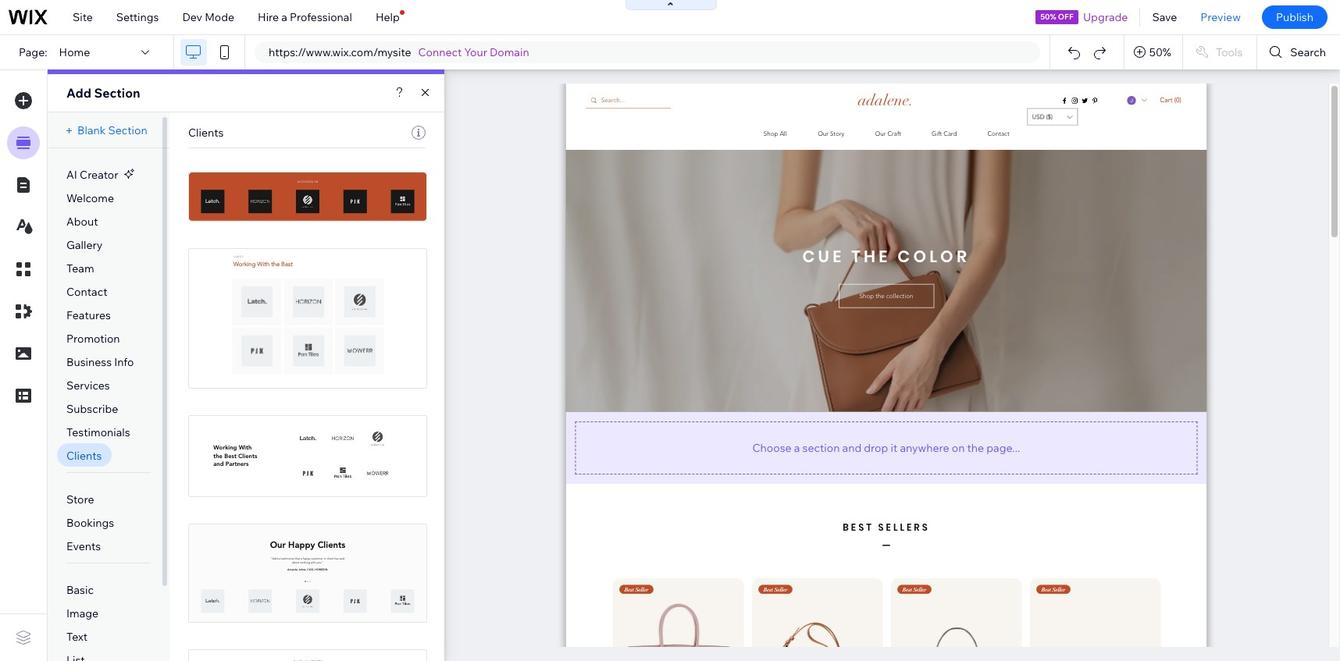 Task type: describe. For each thing, give the bounding box(es) containing it.
the
[[967, 441, 984, 455]]

info
[[114, 355, 134, 369]]

tools
[[1216, 45, 1243, 59]]

ai creator
[[66, 168, 118, 182]]

save
[[1152, 10, 1177, 24]]

https://www.wix.com/mysite
[[269, 45, 411, 59]]

promotion
[[66, 332, 120, 346]]

50% button
[[1124, 35, 1182, 70]]

mode
[[205, 10, 234, 24]]

bookings
[[66, 516, 114, 530]]

preview
[[1201, 10, 1241, 24]]

text
[[66, 630, 88, 644]]

search button
[[1258, 35, 1340, 70]]

your
[[464, 45, 487, 59]]

choose
[[752, 441, 792, 455]]

0 vertical spatial clients
[[188, 126, 224, 140]]

add section
[[66, 85, 140, 101]]

blank
[[77, 123, 106, 137]]

search
[[1290, 45, 1326, 59]]

site
[[73, 10, 93, 24]]

features
[[66, 308, 111, 323]]

drop
[[864, 441, 888, 455]]

ai
[[66, 168, 77, 182]]

50% for 50% off
[[1040, 12, 1056, 22]]

section for add section
[[94, 85, 140, 101]]

testimonials
[[66, 426, 130, 440]]

settings
[[116, 10, 159, 24]]

dev mode
[[182, 10, 234, 24]]

connect
[[418, 45, 462, 59]]

services
[[66, 379, 110, 393]]

dev
[[182, 10, 202, 24]]

domain
[[490, 45, 529, 59]]

hire
[[258, 10, 279, 24]]

store
[[66, 493, 94, 507]]

page...
[[987, 441, 1020, 455]]

welcome
[[66, 191, 114, 205]]

team
[[66, 262, 94, 276]]

a for section
[[794, 441, 800, 455]]

help
[[376, 10, 400, 24]]

hire a professional
[[258, 10, 352, 24]]

save button
[[1141, 0, 1189, 34]]



Task type: vqa. For each thing, say whether or not it's contained in the screenshot.
app
no



Task type: locate. For each thing, give the bounding box(es) containing it.
on
[[952, 441, 965, 455]]

0 horizontal spatial a
[[281, 10, 287, 24]]

events
[[66, 540, 101, 554]]

50% off
[[1040, 12, 1074, 22]]

0 horizontal spatial clients
[[66, 449, 102, 463]]

upgrade
[[1083, 10, 1128, 24]]

blank section
[[77, 123, 147, 137]]

1 vertical spatial section
[[108, 123, 147, 137]]

section for blank section
[[108, 123, 147, 137]]

preview button
[[1189, 0, 1253, 34]]

creator
[[80, 168, 118, 182]]

and
[[842, 441, 862, 455]]

clients
[[188, 126, 224, 140], [66, 449, 102, 463]]

section right the blank
[[108, 123, 147, 137]]

1 vertical spatial a
[[794, 441, 800, 455]]

anywhere
[[900, 441, 949, 455]]

0 vertical spatial 50%
[[1040, 12, 1056, 22]]

1 vertical spatial 50%
[[1149, 45, 1171, 59]]

section
[[94, 85, 140, 101], [108, 123, 147, 137]]

about
[[66, 215, 98, 229]]

business info
[[66, 355, 134, 369]]

business
[[66, 355, 112, 369]]

basic
[[66, 583, 94, 597]]

it
[[891, 441, 898, 455]]

0 vertical spatial a
[[281, 10, 287, 24]]

https://www.wix.com/mysite connect your domain
[[269, 45, 529, 59]]

contact
[[66, 285, 107, 299]]

professional
[[290, 10, 352, 24]]

a
[[281, 10, 287, 24], [794, 441, 800, 455]]

50% inside 50% 'button'
[[1149, 45, 1171, 59]]

tools button
[[1183, 35, 1257, 70]]

publish
[[1276, 10, 1314, 24]]

gallery
[[66, 238, 103, 252]]

1 vertical spatial clients
[[66, 449, 102, 463]]

off
[[1058, 12, 1074, 22]]

a for professional
[[281, 10, 287, 24]]

0 horizontal spatial 50%
[[1040, 12, 1056, 22]]

50% down save button
[[1149, 45, 1171, 59]]

home
[[59, 45, 90, 59]]

section
[[802, 441, 840, 455]]

section up blank section
[[94, 85, 140, 101]]

0 vertical spatial section
[[94, 85, 140, 101]]

50% for 50%
[[1149, 45, 1171, 59]]

1 horizontal spatial clients
[[188, 126, 224, 140]]

publish button
[[1262, 5, 1328, 29]]

1 horizontal spatial a
[[794, 441, 800, 455]]

1 horizontal spatial 50%
[[1149, 45, 1171, 59]]

image
[[66, 607, 99, 621]]

a left section
[[794, 441, 800, 455]]

50% left off
[[1040, 12, 1056, 22]]

add
[[66, 85, 91, 101]]

a right hire
[[281, 10, 287, 24]]

subscribe
[[66, 402, 118, 416]]

choose a section and drop it anywhere on the page...
[[752, 441, 1020, 455]]

50%
[[1040, 12, 1056, 22], [1149, 45, 1171, 59]]



